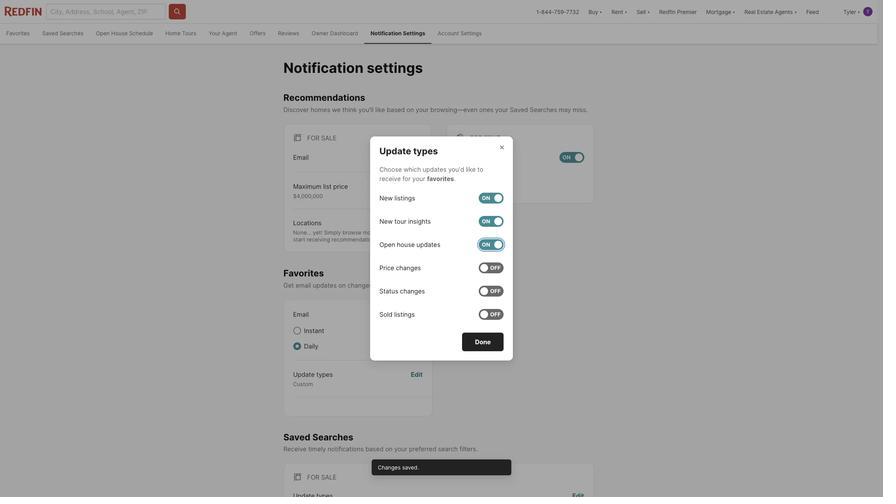 Task type: describe. For each thing, give the bounding box(es) containing it.
instant for instant radio
[[304, 327, 324, 335]]

account settings
[[438, 30, 482, 36]]

account
[[438, 30, 459, 36]]

done
[[475, 339, 491, 346]]

owner dashboard link
[[306, 24, 365, 44]]

done button
[[463, 333, 504, 352]]

dashboard
[[330, 30, 358, 36]]

1-844-759-7732
[[537, 8, 579, 15]]

1-
[[537, 8, 542, 15]]

yet!
[[313, 230, 323, 236]]

update for update types
[[380, 146, 411, 157]]

2 email from the top
[[293, 311, 309, 319]]

to inside locations none... yet! simply browse more homes to start receiving recommendations.
[[396, 230, 402, 236]]

changes
[[378, 464, 401, 471]]

owner
[[312, 30, 329, 36]]

redfin premier
[[660, 8, 697, 15]]

choose
[[380, 166, 402, 174]]

changes saved.
[[378, 464, 419, 471]]

types for update types custom
[[317, 371, 333, 379]]

receive
[[284, 446, 307, 454]]

1 for sale from the top
[[307, 134, 337, 142]]

filters.
[[460, 446, 478, 454]]

for
[[403, 175, 411, 183]]

miss.
[[573, 106, 588, 114]]

price
[[333, 183, 348, 191]]

home tours link
[[159, 24, 203, 44]]

settings for account settings
[[461, 30, 482, 36]]

types for update types
[[414, 146, 438, 157]]

open
[[96, 30, 110, 36]]

house
[[111, 30, 128, 36]]

favorites get email updates on changes to the homes in
[[284, 268, 422, 290]]

notification for notification settings
[[284, 59, 364, 76]]

preferred
[[409, 446, 437, 454]]

based inside saved searches receive timely notifications based on your preferred search filters.
[[366, 446, 384, 454]]

discover
[[284, 106, 309, 114]]

daily for daily option
[[467, 185, 482, 193]]

notifications
[[328, 446, 364, 454]]

for left the rent at the top of the page
[[470, 134, 483, 142]]

may
[[559, 106, 571, 114]]

schedule
[[129, 30, 153, 36]]

notification settings link
[[365, 24, 432, 44]]

email
[[296, 282, 311, 290]]

edit for update types
[[411, 371, 423, 379]]

favorites for favorites
[[6, 30, 30, 36]]

like inside choose which updates you'd like to receive for your
[[466, 166, 476, 174]]

on inside favorites get email updates on changes to the homes in
[[339, 282, 346, 290]]

locations
[[293, 219, 322, 227]]

759-
[[554, 8, 567, 15]]

simply
[[324, 230, 341, 236]]

which
[[404, 166, 421, 174]]

update types
[[380, 146, 438, 157]]

think
[[343, 106, 357, 114]]

edit button for locations
[[410, 219, 421, 243]]

saved searches link
[[36, 24, 90, 44]]

edit for locations
[[410, 219, 421, 227]]

account settings link
[[432, 24, 488, 44]]

7732
[[566, 8, 579, 15]]

saved.
[[402, 464, 419, 471]]

1 email from the top
[[293, 154, 309, 161]]

locations none... yet! simply browse more homes to start receiving recommendations.
[[293, 219, 402, 243]]

the
[[382, 282, 392, 290]]

owner dashboard
[[312, 30, 358, 36]]

for down discover
[[307, 134, 320, 142]]

redfin
[[660, 8, 676, 15]]

favorites
[[427, 175, 454, 183]]

custom
[[293, 381, 313, 388]]

offers link
[[244, 24, 272, 44]]

feed button
[[802, 0, 839, 23]]

receiving
[[307, 236, 330, 243]]

home tours
[[165, 30, 196, 36]]

update types element
[[380, 137, 448, 157]]

updates inside favorites get email updates on changes to the homes in
[[313, 282, 337, 290]]

notification settings
[[371, 30, 426, 36]]

favorites for favorites get email updates on changes to the homes in
[[284, 268, 324, 279]]

daily for daily radio
[[304, 343, 319, 351]]

favorites .
[[427, 175, 456, 183]]

premier
[[677, 8, 697, 15]]

open house schedule
[[96, 30, 153, 36]]

maximum
[[293, 183, 322, 191]]

your right ones
[[495, 106, 508, 114]]

your inside choose which updates you'd like to receive for your
[[413, 175, 426, 183]]

ones
[[480, 106, 494, 114]]

your left browsing—even
[[416, 106, 429, 114]]

rent
[[484, 134, 501, 142]]

search
[[438, 446, 458, 454]]

list
[[323, 183, 332, 191]]

you'd
[[449, 166, 464, 174]]

on inside saved searches receive timely notifications based on your preferred search filters.
[[385, 446, 393, 454]]

reviews link
[[272, 24, 306, 44]]



Task type: locate. For each thing, give the bounding box(es) containing it.
searches
[[60, 30, 83, 36], [530, 106, 557, 114], [313, 432, 354, 443]]

like inside the recommendations discover homes we think you'll like based on your browsing—even ones your saved searches may miss.
[[375, 106, 385, 114]]

0 vertical spatial notification
[[371, 30, 402, 36]]

to right instant option
[[478, 166, 484, 174]]

0 vertical spatial sale
[[321, 134, 337, 142]]

searches inside the recommendations discover homes we think you'll like based on your browsing—even ones your saved searches may miss.
[[530, 106, 557, 114]]

saved searches
[[42, 30, 83, 36]]

for
[[307, 134, 320, 142], [470, 134, 483, 142], [307, 474, 320, 482]]

your up "changes saved."
[[395, 446, 408, 454]]

0 vertical spatial based
[[387, 106, 405, 114]]

homes inside the recommendations discover homes we think you'll like based on your browsing—even ones your saved searches may miss.
[[311, 106, 330, 114]]

Instant radio
[[293, 327, 301, 335]]

recommendations discover homes we think you'll like based on your browsing—even ones your saved searches may miss.
[[284, 92, 588, 114]]

1 horizontal spatial update
[[380, 146, 411, 157]]

to inside choose which updates you'd like to receive for your
[[478, 166, 484, 174]]

1-844-759-7732 link
[[537, 8, 579, 15]]

0 vertical spatial daily
[[467, 185, 482, 193]]

1 horizontal spatial notification
[[371, 30, 402, 36]]

1 horizontal spatial on
[[385, 446, 393, 454]]

2 vertical spatial edit button
[[411, 370, 423, 388]]

feed
[[807, 8, 819, 15]]

1 vertical spatial edit
[[410, 219, 421, 227]]

1 horizontal spatial settings
[[461, 30, 482, 36]]

instant
[[467, 170, 487, 178], [304, 327, 324, 335]]

edit button
[[410, 182, 421, 200], [410, 219, 421, 243], [411, 370, 423, 388]]

1 horizontal spatial saved
[[284, 432, 311, 443]]

on up update types element
[[407, 106, 414, 114]]

to inside favorites get email updates on changes to the homes in
[[374, 282, 380, 290]]

0 vertical spatial types
[[414, 146, 438, 157]]

1 horizontal spatial to
[[396, 230, 402, 236]]

update inside dialog
[[380, 146, 411, 157]]

sale down we
[[321, 134, 337, 142]]

1 settings from the left
[[403, 30, 426, 36]]

daily right daily radio
[[304, 343, 319, 351]]

2 horizontal spatial searches
[[530, 106, 557, 114]]

your down which
[[413, 175, 426, 183]]

email
[[293, 154, 309, 161], [293, 311, 309, 319]]

0 vertical spatial email
[[293, 154, 309, 161]]

notification
[[371, 30, 402, 36], [284, 59, 364, 76]]

saved right favorites link
[[42, 30, 58, 36]]

your
[[416, 106, 429, 114], [495, 106, 508, 114], [413, 175, 426, 183], [395, 446, 408, 454]]

we
[[332, 106, 341, 114]]

1 horizontal spatial daily
[[467, 185, 482, 193]]

sale
[[321, 134, 337, 142], [321, 474, 337, 482]]

None checkbox
[[479, 193, 504, 204], [479, 216, 504, 227], [479, 240, 504, 250], [479, 263, 504, 274], [479, 286, 504, 297], [398, 309, 423, 320], [479, 309, 504, 320], [479, 193, 504, 204], [479, 216, 504, 227], [479, 240, 504, 250], [479, 263, 504, 274], [479, 286, 504, 297], [398, 309, 423, 320], [479, 309, 504, 320]]

1 vertical spatial to
[[396, 230, 402, 236]]

like right you'll
[[375, 106, 385, 114]]

0 horizontal spatial favorites
[[6, 30, 30, 36]]

0 vertical spatial saved
[[42, 30, 58, 36]]

0 horizontal spatial notification
[[284, 59, 364, 76]]

submit search image
[[174, 8, 181, 16]]

searches inside saved searches link
[[60, 30, 83, 36]]

on
[[407, 106, 414, 114], [339, 282, 346, 290], [385, 446, 393, 454]]

update for update types custom
[[293, 371, 315, 379]]

to right more
[[396, 230, 402, 236]]

settings right account
[[461, 30, 482, 36]]

2 vertical spatial on
[[385, 446, 393, 454]]

searches left may
[[530, 106, 557, 114]]

0 horizontal spatial like
[[375, 106, 385, 114]]

your agent
[[209, 30, 237, 36]]

0 vertical spatial instant
[[467, 170, 487, 178]]

on inside the recommendations discover homes we think you'll like based on your browsing—even ones your saved searches may miss.
[[407, 106, 414, 114]]

user photo image
[[864, 7, 873, 16]]

updates
[[423, 166, 447, 174], [313, 282, 337, 290]]

searches left open
[[60, 30, 83, 36]]

more
[[363, 230, 376, 236]]

instant for instant option
[[467, 170, 487, 178]]

2 vertical spatial to
[[374, 282, 380, 290]]

recommendations.
[[332, 236, 379, 243]]

offers
[[250, 30, 266, 36]]

for sale
[[307, 134, 337, 142], [307, 474, 337, 482]]

start
[[293, 236, 305, 243]]

1 vertical spatial on
[[339, 282, 346, 290]]

1 vertical spatial for sale
[[307, 474, 337, 482]]

your
[[209, 30, 221, 36]]

homes right more
[[378, 230, 395, 236]]

1 horizontal spatial searches
[[313, 432, 354, 443]]

0 vertical spatial update
[[380, 146, 411, 157]]

update inside update types custom
[[293, 371, 315, 379]]

for rent
[[470, 134, 501, 142]]

1 sale from the top
[[321, 134, 337, 142]]

update types dialog
[[370, 137, 513, 361]]

1 horizontal spatial favorites
[[284, 268, 324, 279]]

homes inside locations none... yet! simply browse more homes to start receiving recommendations.
[[378, 230, 395, 236]]

settings left account
[[403, 30, 426, 36]]

for down timely
[[307, 474, 320, 482]]

choose which updates you'd like to receive for your
[[380, 166, 484, 183]]

on
[[400, 154, 408, 161], [563, 154, 571, 161], [401, 311, 409, 318]]

homes left in
[[393, 282, 413, 290]]

homes inside favorites get email updates on changes to the homes in
[[393, 282, 413, 290]]

notification up recommendations
[[284, 59, 364, 76]]

0 vertical spatial to
[[478, 166, 484, 174]]

saved
[[42, 30, 58, 36], [510, 106, 528, 114], [284, 432, 311, 443]]

edit button for update types
[[411, 370, 423, 388]]

0 horizontal spatial searches
[[60, 30, 83, 36]]

agent
[[222, 30, 237, 36]]

homes down recommendations
[[311, 106, 330, 114]]

1 vertical spatial edit button
[[410, 219, 421, 243]]

0 vertical spatial for sale
[[307, 134, 337, 142]]

favorites link
[[0, 24, 36, 44]]

sale down timely
[[321, 474, 337, 482]]

0 horizontal spatial daily
[[304, 343, 319, 351]]

settings for notification settings
[[403, 30, 426, 36]]

0 vertical spatial edit button
[[410, 182, 421, 200]]

2 vertical spatial searches
[[313, 432, 354, 443]]

0 horizontal spatial to
[[374, 282, 380, 290]]

Instant radio
[[456, 170, 464, 178]]

1 vertical spatial saved
[[510, 106, 528, 114]]

saved up receive
[[284, 432, 311, 443]]

2 settings from the left
[[461, 30, 482, 36]]

Daily radio
[[293, 343, 301, 351]]

1 vertical spatial like
[[466, 166, 476, 174]]

saved inside saved searches receive timely notifications based on your preferred search filters.
[[284, 432, 311, 443]]

update up choose
[[380, 146, 411, 157]]

edit button for maximum list price
[[410, 182, 421, 200]]

browsing—even
[[431, 106, 478, 114]]

favorites inside favorites get email updates on changes to the homes in
[[284, 268, 324, 279]]

0 vertical spatial updates
[[423, 166, 447, 174]]

2 horizontal spatial to
[[478, 166, 484, 174]]

1 vertical spatial based
[[366, 446, 384, 454]]

saved for saved searches receive timely notifications based on your preferred search filters.
[[284, 432, 311, 443]]

on left changes
[[339, 282, 346, 290]]

0 vertical spatial searches
[[60, 30, 83, 36]]

0 horizontal spatial updates
[[313, 282, 337, 290]]

recommendations
[[284, 92, 365, 103]]

updates inside choose which updates you'd like to receive for your
[[423, 166, 447, 174]]

your agent link
[[203, 24, 244, 44]]

saved right ones
[[510, 106, 528, 114]]

receive
[[380, 175, 401, 183]]

updates up favorites
[[423, 166, 447, 174]]

redfin premier button
[[655, 0, 702, 23]]

settings inside 'link'
[[403, 30, 426, 36]]

email up instant radio
[[293, 311, 309, 319]]

timely
[[308, 446, 326, 454]]

instant right instant option
[[467, 170, 487, 178]]

1 horizontal spatial based
[[387, 106, 405, 114]]

searches up notifications
[[313, 432, 354, 443]]

notification settings
[[284, 59, 423, 76]]

1 vertical spatial updates
[[313, 282, 337, 290]]

1 vertical spatial sale
[[321, 474, 337, 482]]

None checkbox
[[397, 152, 421, 163], [560, 152, 584, 163], [397, 152, 421, 163], [560, 152, 584, 163]]

844-
[[542, 8, 554, 15]]

open house schedule link
[[90, 24, 159, 44]]

for sale down we
[[307, 134, 337, 142]]

2 vertical spatial saved
[[284, 432, 311, 443]]

1 vertical spatial update
[[293, 371, 315, 379]]

1 horizontal spatial updates
[[423, 166, 447, 174]]

searches for saved searches
[[60, 30, 83, 36]]

Daily radio
[[456, 185, 464, 193]]

.
[[454, 175, 456, 183]]

0 vertical spatial favorites
[[6, 30, 30, 36]]

none...
[[293, 230, 311, 236]]

0 vertical spatial homes
[[311, 106, 330, 114]]

2 sale from the top
[[321, 474, 337, 482]]

instant right instant radio
[[304, 327, 324, 335]]

0 vertical spatial edit
[[410, 183, 421, 191]]

settings
[[367, 59, 423, 76]]

reviews
[[278, 30, 299, 36]]

update
[[380, 146, 411, 157], [293, 371, 315, 379]]

on up the "changes"
[[385, 446, 393, 454]]

1 vertical spatial searches
[[530, 106, 557, 114]]

tours
[[182, 30, 196, 36]]

1 vertical spatial homes
[[378, 230, 395, 236]]

for sale down timely
[[307, 474, 337, 482]]

notification for notification settings
[[371, 30, 402, 36]]

saved for saved searches
[[42, 30, 58, 36]]

0 horizontal spatial on
[[339, 282, 346, 290]]

to
[[478, 166, 484, 174], [396, 230, 402, 236], [374, 282, 380, 290]]

updates right email
[[313, 282, 337, 290]]

0 horizontal spatial saved
[[42, 30, 58, 36]]

0 horizontal spatial based
[[366, 446, 384, 454]]

1 vertical spatial daily
[[304, 343, 319, 351]]

0 vertical spatial on
[[407, 106, 414, 114]]

searches inside saved searches receive timely notifications based on your preferred search filters.
[[313, 432, 354, 443]]

homes
[[311, 106, 330, 114], [378, 230, 395, 236], [393, 282, 413, 290]]

get
[[284, 282, 294, 290]]

1 horizontal spatial like
[[466, 166, 476, 174]]

2 horizontal spatial on
[[407, 106, 414, 114]]

in
[[415, 282, 420, 290]]

$4,000,000
[[293, 193, 323, 199]]

1 horizontal spatial types
[[414, 146, 438, 157]]

1 vertical spatial email
[[293, 311, 309, 319]]

update types custom
[[293, 371, 333, 388]]

maximum list price $4,000,000
[[293, 183, 348, 199]]

notification inside 'link'
[[371, 30, 402, 36]]

1 vertical spatial notification
[[284, 59, 364, 76]]

0 horizontal spatial update
[[293, 371, 315, 379]]

like right instant option
[[466, 166, 476, 174]]

based right you'll
[[387, 106, 405, 114]]

based inside the recommendations discover homes we think you'll like based on your browsing—even ones your saved searches may miss.
[[387, 106, 405, 114]]

types
[[414, 146, 438, 157], [317, 371, 333, 379]]

0 vertical spatial like
[[375, 106, 385, 114]]

2 for sale from the top
[[307, 474, 337, 482]]

notification up settings
[[371, 30, 402, 36]]

edit for maximum list price
[[410, 183, 421, 191]]

1 vertical spatial types
[[317, 371, 333, 379]]

daily
[[467, 185, 482, 193], [304, 343, 319, 351]]

searches for saved searches receive timely notifications based on your preferred search filters.
[[313, 432, 354, 443]]

your inside saved searches receive timely notifications based on your preferred search filters.
[[395, 446, 408, 454]]

saved searches receive timely notifications based on your preferred search filters.
[[284, 432, 478, 454]]

based up the "changes"
[[366, 446, 384, 454]]

browse
[[343, 230, 362, 236]]

update up custom
[[293, 371, 315, 379]]

email up maximum at the left
[[293, 154, 309, 161]]

1 vertical spatial instant
[[304, 327, 324, 335]]

2 horizontal spatial saved
[[510, 106, 528, 114]]

types inside update types custom
[[317, 371, 333, 379]]

edit
[[410, 183, 421, 191], [410, 219, 421, 227], [411, 371, 423, 379]]

0 horizontal spatial types
[[317, 371, 333, 379]]

0 horizontal spatial instant
[[304, 327, 324, 335]]

saved inside the recommendations discover homes we think you'll like based on your browsing—even ones your saved searches may miss.
[[510, 106, 528, 114]]

types inside dialog
[[414, 146, 438, 157]]

like
[[375, 106, 385, 114], [466, 166, 476, 174]]

daily right daily option
[[467, 185, 482, 193]]

1 vertical spatial favorites
[[284, 268, 324, 279]]

1 horizontal spatial instant
[[467, 170, 487, 178]]

to left 'the'
[[374, 282, 380, 290]]

2 vertical spatial homes
[[393, 282, 413, 290]]

changes
[[348, 282, 373, 290]]

home
[[165, 30, 181, 36]]

0 horizontal spatial settings
[[403, 30, 426, 36]]

you'll
[[359, 106, 374, 114]]

2 vertical spatial edit
[[411, 371, 423, 379]]



Task type: vqa. For each thing, say whether or not it's contained in the screenshot.
the tax
no



